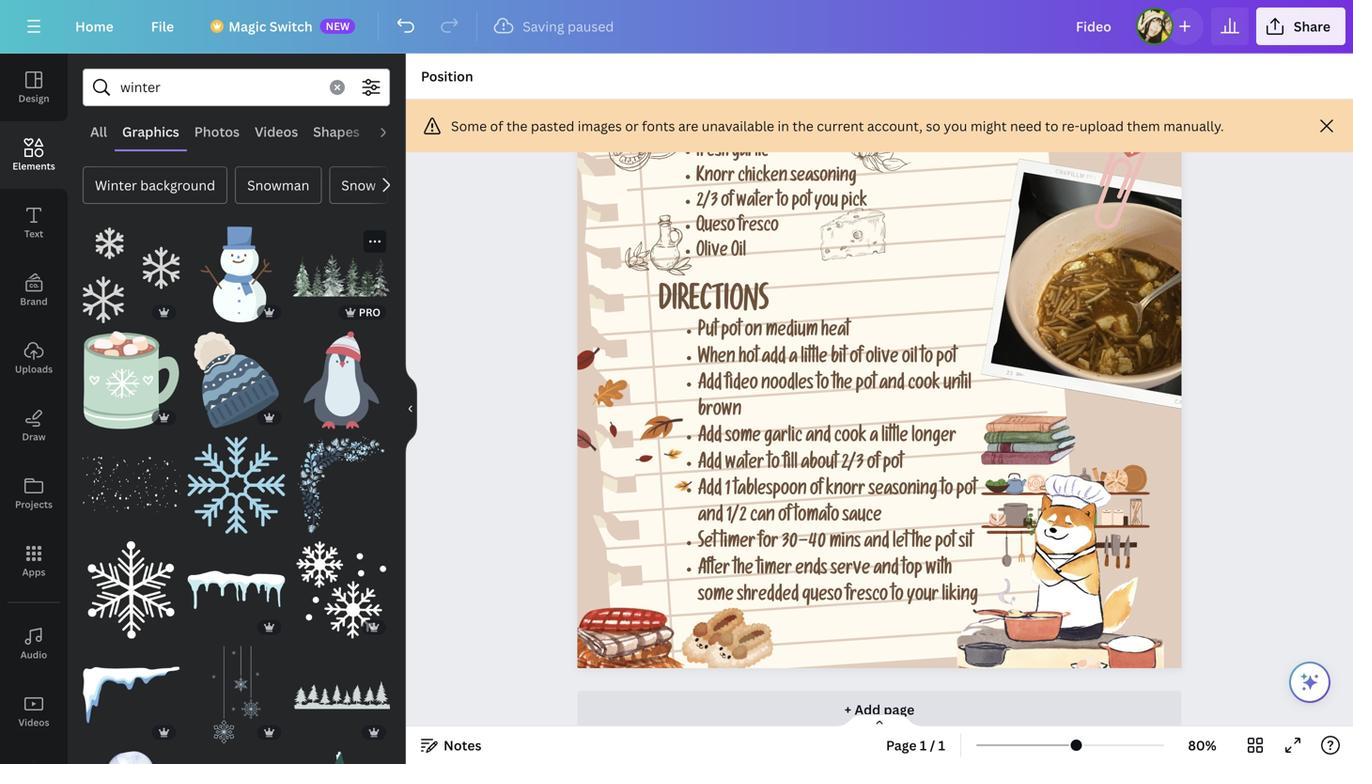 Task type: locate. For each thing, give the bounding box(es) containing it.
0 horizontal spatial you
[[814, 194, 838, 213]]

to inside 'knorr chicken seasoning 2/3 of water to pot you pick queso fresco olive oil'
[[777, 194, 789, 213]]

snow fall winter element image
[[188, 541, 285, 639]]

to down longer
[[941, 481, 953, 501]]

to left your
[[891, 587, 904, 607]]

1 vertical spatial audio
[[20, 649, 47, 661]]

when
[[698, 349, 736, 369]]

0 horizontal spatial videos
[[18, 716, 49, 729]]

1 horizontal spatial cook
[[908, 376, 940, 395]]

0 vertical spatial audio
[[375, 123, 412, 141]]

timer down 'for'
[[757, 561, 792, 580]]

file
[[151, 17, 174, 35]]

seasoning inside 'knorr chicken seasoning 2/3 of water to pot you pick queso fresco olive oil'
[[791, 169, 857, 188]]

cook down oil
[[908, 376, 940, 395]]

0 horizontal spatial 1
[[725, 481, 731, 501]]

snow
[[341, 176, 376, 194]]

some down brown
[[725, 429, 761, 448]]

in
[[778, 117, 789, 135]]

brand
[[20, 295, 48, 308]]

0 horizontal spatial a
[[789, 349, 798, 369]]

are
[[678, 117, 699, 135]]

shapes
[[313, 123, 360, 141]]

hide image
[[405, 364, 417, 454]]

uploads
[[15, 363, 53, 375]]

1 vertical spatial fresco
[[846, 587, 888, 607]]

0 horizontal spatial fresco
[[738, 219, 779, 238]]

0 vertical spatial a
[[789, 349, 798, 369]]

0 vertical spatial seasoning
[[791, 169, 857, 188]]

little left bit
[[801, 349, 828, 369]]

to right oil
[[921, 349, 933, 369]]

1 horizontal spatial timer
[[757, 561, 792, 580]]

queso
[[696, 219, 735, 238]]

share button
[[1256, 8, 1346, 45]]

1 horizontal spatial fresco
[[846, 587, 888, 607]]

1 horizontal spatial videos button
[[247, 114, 306, 149]]

1 vertical spatial timer
[[757, 561, 792, 580]]

directions
[[659, 289, 769, 321]]

add
[[762, 349, 786, 369]]

of
[[490, 117, 503, 135], [721, 194, 733, 213], [850, 349, 863, 369], [867, 455, 880, 475], [810, 481, 823, 501], [778, 508, 791, 528]]

little left longer
[[882, 429, 908, 448]]

of right can
[[778, 508, 791, 528]]

winter background button
[[83, 166, 228, 204]]

1 vertical spatial audio button
[[0, 610, 68, 678]]

snow cap with icicle ornament winter decoration image
[[83, 646, 180, 744]]

2 horizontal spatial 1
[[939, 736, 946, 754]]

page 1 / 1
[[886, 736, 946, 754]]

heat
[[821, 323, 850, 342]]

audio button down apps
[[0, 610, 68, 678]]

1 vertical spatial videos button
[[0, 678, 68, 745]]

0 vertical spatial 2/3
[[696, 194, 718, 213]]

the down bit
[[833, 376, 853, 395]]

background
[[140, 176, 215, 194]]

seasoning up pick
[[791, 169, 857, 188]]

pot up sit
[[957, 481, 977, 501]]

some down after
[[698, 587, 734, 607]]

you left pick
[[814, 194, 838, 213]]

pick
[[841, 194, 867, 213]]

cook up about
[[834, 429, 867, 448]]

a right 'add'
[[789, 349, 798, 369]]

1 left /
[[920, 736, 927, 754]]

saving paused
[[523, 17, 614, 35]]

apps
[[22, 566, 45, 578]]

seasoning up "sauce" at the right bottom of the page
[[869, 481, 938, 501]]

your
[[907, 587, 939, 607]]

1 vertical spatial little
[[882, 429, 908, 448]]

audio down apps
[[20, 649, 47, 661]]

videos inside side panel tab list
[[18, 716, 49, 729]]

1 vertical spatial 2/3
[[841, 455, 864, 475]]

0 horizontal spatial audio button
[[0, 610, 68, 678]]

group
[[83, 227, 180, 324], [188, 227, 285, 324], [83, 320, 180, 429], [188, 320, 285, 429], [293, 320, 390, 429], [83, 425, 180, 534], [188, 425, 285, 534], [293, 425, 390, 534], [188, 541, 285, 639], [293, 541, 390, 639], [83, 646, 180, 744], [188, 646, 285, 744], [293, 646, 390, 744], [83, 740, 180, 764], [293, 751, 390, 764]]

1 vertical spatial water
[[725, 455, 764, 475]]

elements
[[12, 160, 55, 172]]

fresh
[[696, 144, 729, 163]]

1 horizontal spatial 2/3
[[841, 455, 864, 475]]

0 vertical spatial you
[[944, 117, 968, 135]]

1 horizontal spatial seasoning
[[869, 481, 938, 501]]

a left longer
[[870, 429, 878, 448]]

0 horizontal spatial cook
[[834, 429, 867, 448]]

of right "some"
[[490, 117, 503, 135]]

manually.
[[1164, 117, 1224, 135]]

upload
[[1080, 117, 1124, 135]]

of right bit
[[850, 349, 863, 369]]

shredded
[[737, 587, 799, 607]]

might
[[971, 117, 1007, 135]]

and
[[880, 376, 905, 395], [806, 429, 831, 448], [698, 508, 723, 528], [864, 534, 890, 554], [874, 561, 899, 580]]

timer
[[720, 534, 755, 554], [757, 561, 792, 580]]

file button
[[136, 8, 189, 45]]

of up queso
[[721, 194, 733, 213]]

the
[[507, 117, 528, 135], [793, 117, 814, 135], [833, 376, 853, 395], [912, 534, 932, 554], [733, 561, 754, 580]]

fresco inside put pot on medium heat when hot add a little bit of olive oil to pot add fideo noodles to the pot and cook until brown add some garlic and cook a little longer add water to fill about 2/3 of pot add 1 tablespoon of knorr seasoning to pot and 1/2 can of tomato sauce set timer for 30-40 mins and let the pot sit after the timer ends serve and top with some shredded queso fresco to your liking
[[846, 587, 888, 607]]

videos button
[[247, 114, 306, 149], [0, 678, 68, 745]]

winter hat image
[[188, 331, 285, 429]]

main menu bar
[[0, 0, 1353, 54]]

pot left pick
[[792, 194, 811, 213]]

cook
[[908, 376, 940, 395], [834, 429, 867, 448]]

fresco inside 'knorr chicken seasoning 2/3 of water to pot you pick queso fresco olive oil'
[[738, 219, 779, 238]]

until
[[944, 376, 972, 395]]

water up tablespoon
[[725, 455, 764, 475]]

graphics button
[[115, 114, 187, 149]]

1 vertical spatial garlic
[[764, 429, 803, 448]]

pasted
[[531, 117, 575, 135]]

fresco
[[738, 219, 779, 238], [846, 587, 888, 607]]

sit
[[959, 534, 973, 554]]

audio button right shapes
[[367, 114, 420, 149]]

you right so
[[944, 117, 968, 135]]

videos
[[255, 123, 298, 141], [18, 716, 49, 729]]

to left re-
[[1045, 117, 1059, 135]]

40
[[809, 534, 826, 554]]

0 vertical spatial water
[[736, 194, 774, 213]]

fresco up the 'oil'
[[738, 219, 779, 238]]

snow textured pine christmas tree image
[[293, 751, 390, 764]]

a
[[789, 349, 798, 369], [870, 429, 878, 448]]

put pot on medium heat when hot add a little bit of olive oil to pot add fideo noodles to the pot and cook until brown add some garlic and cook a little longer add water to fill about 2/3 of pot add 1 tablespoon of knorr seasoning to pot and 1/2 can of tomato sauce set timer for 30-40 mins and let the pot sit after the timer ends serve and top with some shredded queso fresco to your liking
[[698, 323, 978, 607]]

add
[[698, 376, 722, 395], [698, 429, 722, 448], [698, 455, 722, 475], [698, 481, 722, 501], [855, 701, 881, 719]]

0 horizontal spatial timer
[[720, 534, 755, 554]]

let
[[893, 534, 909, 554]]

1 vertical spatial cook
[[834, 429, 867, 448]]

water down 'chicken'
[[736, 194, 774, 213]]

1 horizontal spatial a
[[870, 429, 878, 448]]

timer down '1/2'
[[720, 534, 755, 554]]

and up about
[[806, 429, 831, 448]]

2/3
[[696, 194, 718, 213], [841, 455, 864, 475]]

0 vertical spatial fresco
[[738, 219, 779, 238]]

oil
[[902, 349, 918, 369]]

0 horizontal spatial videos button
[[0, 678, 68, 745]]

audio right shapes
[[375, 123, 412, 141]]

0 horizontal spatial little
[[801, 349, 828, 369]]

1 horizontal spatial audio button
[[367, 114, 420, 149]]

of up tomato at the right of page
[[810, 481, 823, 501]]

garlic
[[732, 144, 769, 163], [764, 429, 803, 448]]

olive oil hand drawn image
[[625, 215, 692, 275]]

and left '1/2'
[[698, 508, 723, 528]]

all button
[[83, 114, 115, 149]]

1 vertical spatial videos
[[18, 716, 49, 729]]

projects
[[15, 498, 53, 511]]

so
[[926, 117, 941, 135]]

0 vertical spatial videos
[[255, 123, 298, 141]]

0 horizontal spatial seasoning
[[791, 169, 857, 188]]

2/3 inside 'knorr chicken seasoning 2/3 of water to pot you pick queso fresco olive oil'
[[696, 194, 718, 213]]

0 vertical spatial garlic
[[732, 144, 769, 163]]

pot right about
[[883, 455, 904, 475]]

fresco down serve
[[846, 587, 888, 607]]

/
[[930, 736, 935, 754]]

audio button
[[367, 114, 420, 149], [0, 610, 68, 678]]

0 vertical spatial videos button
[[247, 114, 306, 149]]

to down 'chicken'
[[777, 194, 789, 213]]

water inside put pot on medium heat when hot add a little bit of olive oil to pot add fideo noodles to the pot and cook until brown add some garlic and cook a little longer add water to fill about 2/3 of pot add 1 tablespoon of knorr seasoning to pot and 1/2 can of tomato sauce set timer for 30-40 mins and let the pot sit after the timer ends serve and top with some shredded queso fresco to your liking
[[725, 455, 764, 475]]

2/3 down knorr
[[696, 194, 718, 213]]

penguin wearing winter hat image
[[293, 331, 390, 429]]

longer
[[912, 429, 957, 448]]

snowman winter season image
[[188, 227, 285, 324]]

draw
[[22, 430, 46, 443]]

home link
[[60, 8, 129, 45]]

pot down olive
[[856, 376, 876, 395]]

saving
[[523, 17, 564, 35]]

2/3 up "knorr"
[[841, 455, 864, 475]]

unavailable
[[702, 117, 775, 135]]

about
[[801, 455, 838, 475]]

and left "top"
[[874, 561, 899, 580]]

garlic up 'chicken'
[[732, 144, 769, 163]]

water
[[736, 194, 774, 213], [725, 455, 764, 475]]

1 horizontal spatial 1
[[920, 736, 927, 754]]

garlic up fill
[[764, 429, 803, 448]]

0 vertical spatial timer
[[720, 534, 755, 554]]

0 horizontal spatial 2/3
[[696, 194, 718, 213]]

winter
[[95, 176, 137, 194]]

1 vertical spatial seasoning
[[869, 481, 938, 501]]

0 vertical spatial little
[[801, 349, 828, 369]]

hanging winter snowflakes illustration image
[[188, 646, 285, 744]]

photos button
[[187, 114, 247, 149]]

seasoning inside put pot on medium heat when hot add a little bit of olive oil to pot add fideo noodles to the pot and cook until brown add some garlic and cook a little longer add water to fill about 2/3 of pot add 1 tablespoon of knorr seasoning to pot and 1/2 can of tomato sauce set timer for 30-40 mins and let the pot sit after the timer ends serve and top with some shredded queso fresco to your liking
[[869, 481, 938, 501]]

1 up '1/2'
[[725, 481, 731, 501]]

with
[[926, 561, 952, 580]]

0 vertical spatial some
[[725, 429, 761, 448]]

position button
[[414, 61, 481, 91]]

1 horizontal spatial audio
[[375, 123, 412, 141]]

1 vertical spatial you
[[814, 194, 838, 213]]

garlic inside put pot on medium heat when hot add a little bit of olive oil to pot add fideo noodles to the pot and cook until brown add some garlic and cook a little longer add water to fill about 2/3 of pot add 1 tablespoon of knorr seasoning to pot and 1/2 can of tomato sauce set timer for 30-40 mins and let the pot sit after the timer ends serve and top with some shredded queso fresco to your liking
[[764, 429, 803, 448]]

olive
[[696, 244, 728, 263]]

water inside 'knorr chicken seasoning 2/3 of water to pot you pick queso fresco olive oil'
[[736, 194, 774, 213]]

1
[[725, 481, 731, 501], [920, 736, 927, 754], [939, 736, 946, 754]]

you inside 'knorr chicken seasoning 2/3 of water to pot you pick queso fresco olive oil'
[[814, 194, 838, 213]]

fideo
[[725, 376, 758, 395]]

1 right /
[[939, 736, 946, 754]]

0 horizontal spatial audio
[[20, 649, 47, 661]]



Task type: describe. For each thing, give the bounding box(es) containing it.
draw button
[[0, 392, 68, 460]]

to left fill
[[768, 455, 780, 475]]

home
[[75, 17, 114, 35]]

current
[[817, 117, 864, 135]]

ends
[[795, 561, 828, 580]]

apps button
[[0, 527, 68, 595]]

1 vertical spatial a
[[870, 429, 878, 448]]

to right noodles
[[817, 376, 829, 395]]

graphics
[[122, 123, 179, 141]]

and left let
[[864, 534, 890, 554]]

some
[[451, 117, 487, 135]]

some of the pasted images or fonts are unavailable in the current account, so you might need to re-upload them manually.
[[451, 117, 1224, 135]]

page
[[884, 701, 915, 719]]

the right in
[[793, 117, 814, 135]]

page
[[886, 736, 917, 754]]

chicken
[[738, 169, 788, 188]]

oil
[[731, 244, 746, 263]]

watercolor winter illustration, cute snowman image
[[83, 751, 180, 764]]

side panel tab list
[[0, 54, 68, 764]]

notes button
[[414, 730, 489, 760]]

1 horizontal spatial you
[[944, 117, 968, 135]]

set
[[698, 534, 717, 554]]

pot left sit
[[935, 534, 956, 554]]

1 vertical spatial some
[[698, 587, 734, 607]]

30-
[[782, 534, 809, 554]]

account,
[[867, 117, 923, 135]]

winter pine trees forest image
[[293, 646, 390, 744]]

put
[[698, 323, 718, 342]]

olive
[[866, 349, 899, 369]]

the left the pasted
[[507, 117, 528, 135]]

of inside 'knorr chicken seasoning 2/3 of water to pot you pick queso fresco olive oil'
[[721, 194, 733, 213]]

+ add page button
[[578, 691, 1182, 728]]

photos
[[194, 123, 240, 141]]

1 inside put pot on medium heat when hot add a little bit of olive oil to pot add fideo noodles to the pot and cook until brown add some garlic and cook a little longer add water to fill about 2/3 of pot add 1 tablespoon of knorr seasoning to pot and 1/2 can of tomato sauce set timer for 30-40 mins and let the pot sit after the timer ends serve and top with some shredded queso fresco to your liking
[[725, 481, 731, 501]]

serve
[[831, 561, 870, 580]]

pot up until
[[936, 349, 957, 369]]

for
[[759, 534, 778, 554]]

saving paused status
[[485, 15, 623, 38]]

queso
[[802, 587, 843, 607]]

add inside button
[[855, 701, 881, 719]]

+ add page
[[845, 701, 915, 719]]

1 horizontal spatial videos
[[255, 123, 298, 141]]

magic
[[229, 17, 266, 35]]

the right after
[[733, 561, 754, 580]]

text
[[24, 227, 43, 240]]

canva assistant image
[[1299, 671, 1321, 694]]

the right let
[[912, 534, 932, 554]]

tomato
[[794, 508, 839, 528]]

Design title text field
[[1061, 8, 1129, 45]]

tablespoon
[[734, 481, 807, 501]]

liking
[[942, 587, 978, 607]]

fonts
[[642, 117, 675, 135]]

knorr chicken seasoning 2/3 of water to pot you pick queso fresco olive oil
[[696, 169, 867, 263]]

re-
[[1062, 117, 1080, 135]]

1 horizontal spatial little
[[882, 429, 908, 448]]

1/2
[[727, 508, 747, 528]]

after
[[698, 561, 730, 580]]

winter floral frame image
[[293, 436, 390, 534]]

images
[[578, 117, 622, 135]]

pro group
[[293, 227, 390, 324]]

audio inside side panel tab list
[[20, 649, 47, 661]]

elements button
[[0, 121, 68, 189]]

share
[[1294, 17, 1331, 35]]

medium
[[766, 323, 818, 342]]

snowman button
[[235, 166, 322, 204]]

80%
[[1188, 736, 1217, 754]]

+
[[845, 701, 852, 719]]

bit
[[831, 349, 847, 369]]

snow button
[[329, 166, 388, 204]]

position
[[421, 67, 473, 85]]

top
[[902, 561, 923, 580]]

projects button
[[0, 460, 68, 527]]

design
[[18, 92, 49, 105]]

of right about
[[867, 455, 880, 475]]

mins
[[830, 534, 861, 554]]

sauce
[[843, 508, 882, 528]]

them
[[1127, 117, 1160, 135]]

knorr
[[696, 169, 735, 188]]

0 vertical spatial audio button
[[367, 114, 420, 149]]

brown
[[698, 402, 742, 422]]

2/3 inside put pot on medium heat when hot add a little bit of olive oil to pot add fideo noodles to the pot and cook until brown add some garlic and cook a little longer add water to fill about 2/3 of pot add 1 tablespoon of knorr seasoning to pot and 1/2 can of tomato sauce set timer for 30-40 mins and let the pot sit after the timer ends serve and top with some shredded queso fresco to your liking
[[841, 455, 864, 475]]

fill
[[783, 455, 798, 475]]

shapes button
[[306, 114, 367, 149]]

uploads button
[[0, 324, 68, 392]]

winter snowflake icon image
[[188, 436, 285, 534]]

magic switch
[[229, 17, 313, 35]]

fresh garlic
[[696, 144, 769, 163]]

all
[[90, 123, 107, 141]]

80% button
[[1172, 730, 1233, 760]]

new
[[326, 19, 350, 33]]

on
[[745, 323, 762, 342]]

notes
[[444, 736, 482, 754]]

hot
[[739, 349, 759, 369]]

winter pine forest border, watercolor christmas illustration image
[[293, 227, 390, 324]]

noodles
[[761, 376, 814, 395]]

Search elements search field
[[120, 70, 319, 105]]

winter background
[[95, 176, 215, 194]]

pro
[[359, 305, 381, 319]]

0 vertical spatial cook
[[908, 376, 940, 395]]

winter holiday drinks mulled wine hot image
[[83, 331, 180, 429]]

can
[[750, 508, 775, 528]]

pot left on
[[721, 323, 742, 342]]

and down olive
[[880, 376, 905, 395]]

text button
[[0, 189, 68, 257]]

pot inside 'knorr chicken seasoning 2/3 of water to pot you pick queso fresco olive oil'
[[792, 194, 811, 213]]

brand button
[[0, 257, 68, 324]]

need
[[1010, 117, 1042, 135]]

show pages image
[[835, 713, 925, 728]]



Task type: vqa. For each thing, say whether or not it's contained in the screenshot.
use
no



